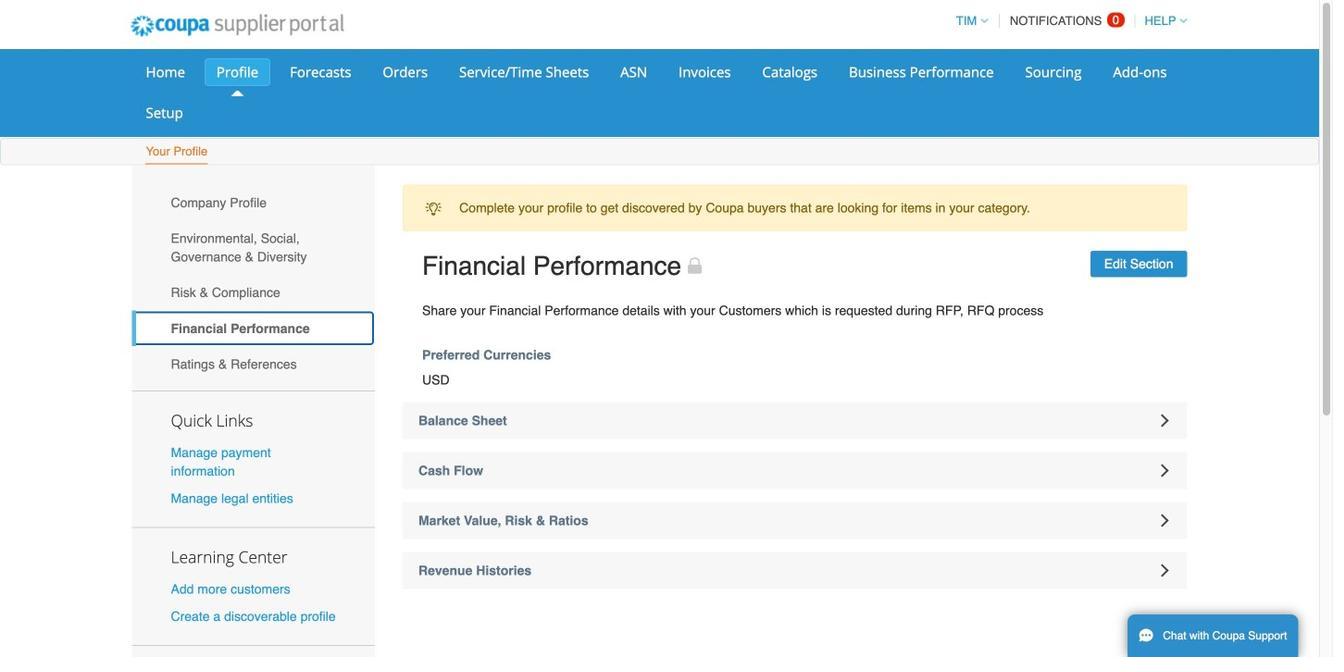 Task type: describe. For each thing, give the bounding box(es) containing it.
2 heading from the top
[[403, 452, 1188, 489]]



Task type: locate. For each thing, give the bounding box(es) containing it.
coupa supplier portal image
[[118, 3, 357, 49]]

3 heading from the top
[[403, 502, 1188, 539]]

navigation
[[948, 3, 1188, 39]]

1 heading from the top
[[403, 402, 1188, 439]]

4 heading from the top
[[403, 552, 1188, 589]]

heading
[[403, 402, 1188, 439], [403, 452, 1188, 489], [403, 502, 1188, 539], [403, 552, 1188, 589]]

alert
[[403, 185, 1188, 231]]



Task type: vqa. For each thing, say whether or not it's contained in the screenshot.
3rd heading from the top
yes



